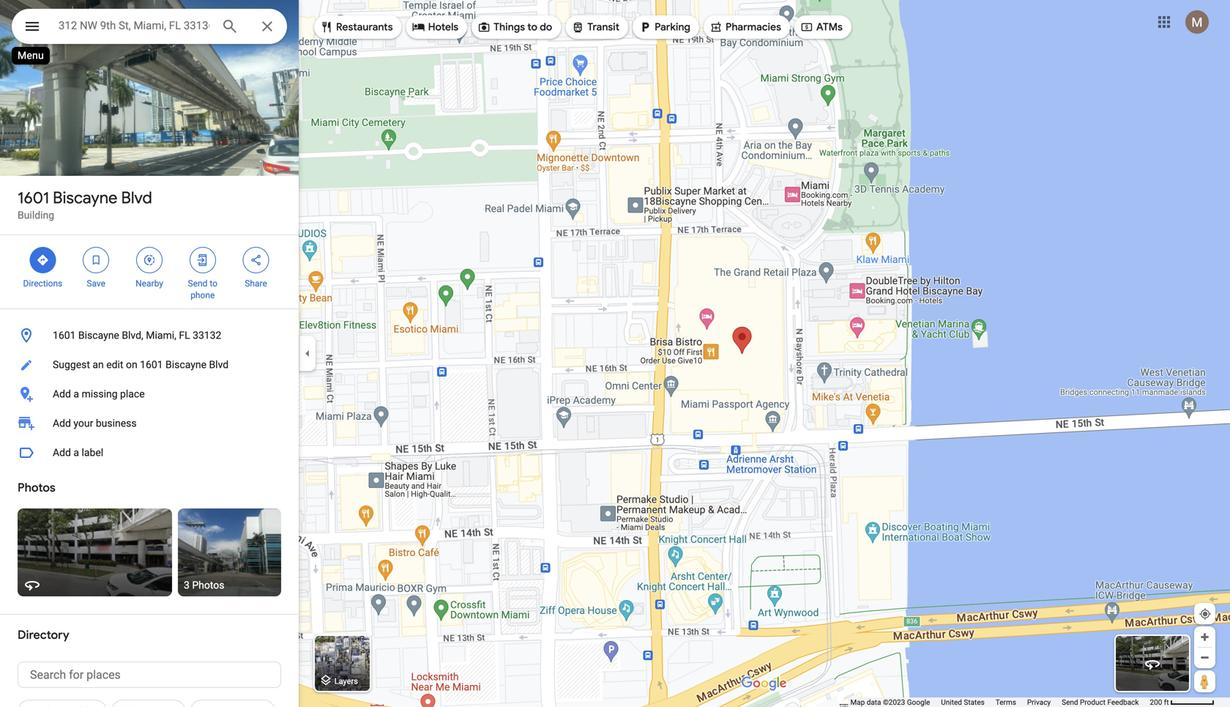 Task type: vqa. For each thing, say whether or not it's contained in the screenshot.


Task type: describe. For each thing, give the bounding box(es) containing it.
restaurants
[[336, 21, 393, 34]]

to inside  things to do
[[528, 21, 538, 34]]

add a missing place button
[[0, 380, 299, 409]]

a for label
[[74, 447, 79, 459]]

street view image
[[1144, 655, 1162, 673]]

add for add a label
[[53, 447, 71, 459]]

united
[[942, 698, 963, 707]]

 hotels
[[412, 19, 459, 35]]

parking
[[655, 21, 691, 34]]

on
[[126, 359, 138, 371]]

3
[[184, 579, 190, 591]]


[[412, 19, 425, 35]]

none field inside 312 nw 9th st, miami, fl 33136 field
[[59, 17, 210, 34]]

 pharmacies
[[710, 19, 782, 35]]

send for send to phone
[[188, 278, 208, 289]]

directions
[[23, 278, 63, 289]]

edit
[[106, 359, 123, 371]]

hotels
[[428, 21, 459, 34]]

 restaurants
[[320, 19, 393, 35]]

 button
[[12, 9, 53, 47]]


[[196, 252, 209, 268]]


[[639, 19, 652, 35]]

map
[[851, 698, 865, 707]]

product
[[1081, 698, 1106, 707]]

send for send product feedback
[[1062, 698, 1079, 707]]

show your location image
[[1199, 607, 1213, 621]]

 transit
[[572, 19, 620, 35]]

blvd inside '1601 biscayne blvd building'
[[121, 188, 152, 208]]

missing
[[82, 388, 118, 400]]

 parking
[[639, 19, 691, 35]]

data
[[867, 698, 882, 707]]


[[478, 19, 491, 35]]


[[320, 19, 333, 35]]

 search field
[[12, 9, 287, 47]]

1601 biscayne blvd, miami, fl 33132
[[53, 329, 222, 341]]

 things to do
[[478, 19, 553, 35]]

an
[[93, 359, 104, 371]]


[[710, 19, 723, 35]]

atms
[[817, 21, 843, 34]]

add for add a missing place
[[53, 388, 71, 400]]

place
[[120, 388, 145, 400]]

send to phone
[[188, 278, 218, 300]]

states
[[965, 698, 985, 707]]

google
[[908, 698, 931, 707]]

layers
[[335, 677, 358, 686]]

footer inside google maps element
[[851, 698, 1151, 707]]

1601 for blvd,
[[53, 329, 76, 341]]

ft
[[1165, 698, 1170, 707]]

0 horizontal spatial photos
[[18, 480, 55, 495]]

biscayne for blvd
[[53, 188, 118, 208]]

building
[[18, 209, 54, 221]]

add for add your business
[[53, 417, 71, 429]]

1601 biscayne blvd building
[[18, 188, 152, 221]]

blvd inside button
[[209, 359, 229, 371]]


[[90, 252, 103, 268]]


[[36, 252, 49, 268]]

1601 biscayne blvd, miami, fl 33132 button
[[0, 321, 299, 350]]

photos inside button
[[192, 579, 225, 591]]

add a label button
[[0, 438, 299, 467]]



Task type: locate. For each thing, give the bounding box(es) containing it.
add your business link
[[0, 409, 299, 438]]

blvd,
[[122, 329, 143, 341]]

fl
[[179, 329, 190, 341]]

label
[[82, 447, 103, 459]]

200 ft
[[1151, 698, 1170, 707]]

1 horizontal spatial 1601
[[53, 329, 76, 341]]

200 ft button
[[1151, 698, 1216, 707]]

a
[[74, 388, 79, 400], [74, 447, 79, 459]]

biscayne up an
[[78, 329, 119, 341]]

0 vertical spatial photos
[[18, 480, 55, 495]]

to up "phone"
[[210, 278, 218, 289]]

collapse side panel image
[[300, 345, 316, 362]]

send inside send to phone
[[188, 278, 208, 289]]

send up "phone"
[[188, 278, 208, 289]]

3 photos button
[[178, 508, 281, 596]]

zoom out image
[[1200, 652, 1211, 663]]

1 vertical spatial send
[[1062, 698, 1079, 707]]

1601 up the building
[[18, 188, 49, 208]]

0 horizontal spatial 1601
[[18, 188, 49, 208]]

a inside button
[[74, 447, 79, 459]]

None text field
[[18, 662, 281, 688]]

0 vertical spatial biscayne
[[53, 188, 118, 208]]

send product feedback button
[[1062, 698, 1140, 707]]

actions for 1601 biscayne blvd region
[[0, 235, 299, 308]]

a inside button
[[74, 388, 79, 400]]

1601 up suggest
[[53, 329, 76, 341]]

1 horizontal spatial to
[[528, 21, 538, 34]]

share
[[245, 278, 267, 289]]

united states button
[[942, 698, 985, 707]]

suggest
[[53, 359, 90, 371]]

3 add from the top
[[53, 447, 71, 459]]

add left your
[[53, 417, 71, 429]]

1601 for blvd
[[18, 188, 49, 208]]

add inside button
[[53, 388, 71, 400]]

biscayne inside '1601 biscayne blvd building'
[[53, 188, 118, 208]]

add a label
[[53, 447, 103, 459]]

©2023
[[884, 698, 906, 707]]

200
[[1151, 698, 1163, 707]]

nearby
[[136, 278, 163, 289]]

0 vertical spatial add
[[53, 388, 71, 400]]

business
[[96, 417, 137, 429]]

footer containing map data ©2023 google
[[851, 698, 1151, 707]]

2 vertical spatial biscayne
[[166, 359, 207, 371]]

photos down add a label
[[18, 480, 55, 495]]

3 photos
[[184, 579, 225, 591]]

to
[[528, 21, 538, 34], [210, 278, 218, 289]]

send product feedback
[[1062, 698, 1140, 707]]

1 vertical spatial a
[[74, 447, 79, 459]]

1 vertical spatial blvd
[[209, 359, 229, 371]]

1601 right on
[[140, 359, 163, 371]]

none text field inside 1601 biscayne blvd main content
[[18, 662, 281, 688]]

map data ©2023 google
[[851, 698, 931, 707]]

photos
[[18, 480, 55, 495], [192, 579, 225, 591]]

things
[[494, 21, 525, 34]]

add a missing place
[[53, 388, 145, 400]]

a left label
[[74, 447, 79, 459]]

biscayne for blvd,
[[78, 329, 119, 341]]

0 horizontal spatial blvd
[[121, 188, 152, 208]]

add inside "link"
[[53, 417, 71, 429]]

1601
[[18, 188, 49, 208], [53, 329, 76, 341], [140, 359, 163, 371]]

0 vertical spatial a
[[74, 388, 79, 400]]

terms
[[996, 698, 1017, 707]]

2 add from the top
[[53, 417, 71, 429]]

0 vertical spatial blvd
[[121, 188, 152, 208]]

 atms
[[801, 19, 843, 35]]

1 horizontal spatial send
[[1062, 698, 1079, 707]]

terms button
[[996, 698, 1017, 707]]

blvd
[[121, 188, 152, 208], [209, 359, 229, 371]]

add down suggest
[[53, 388, 71, 400]]

0 horizontal spatial send
[[188, 278, 208, 289]]

send inside button
[[1062, 698, 1079, 707]]

2 vertical spatial 1601
[[140, 359, 163, 371]]

None field
[[59, 17, 210, 34]]

united states
[[942, 698, 985, 707]]


[[250, 252, 263, 268]]

biscayne down fl
[[166, 359, 207, 371]]

privacy button
[[1028, 698, 1052, 707]]

add inside button
[[53, 447, 71, 459]]

privacy
[[1028, 698, 1052, 707]]

0 vertical spatial send
[[188, 278, 208, 289]]

google maps element
[[0, 0, 1231, 707]]

add left label
[[53, 447, 71, 459]]

a left missing
[[74, 388, 79, 400]]

pharmacies
[[726, 21, 782, 34]]

suggest an edit on 1601 biscayne blvd
[[53, 359, 229, 371]]

add your business
[[53, 417, 137, 429]]

0 horizontal spatial to
[[210, 278, 218, 289]]

1 vertical spatial add
[[53, 417, 71, 429]]

send left the product at right
[[1062, 698, 1079, 707]]

google account: madeline spawn  
(madeline.spawn@adept.ai) image
[[1186, 10, 1210, 34]]

feedback
[[1108, 698, 1140, 707]]

do
[[540, 21, 553, 34]]

1 horizontal spatial photos
[[192, 579, 225, 591]]

1 vertical spatial to
[[210, 278, 218, 289]]


[[143, 252, 156, 268]]

2 vertical spatial add
[[53, 447, 71, 459]]

33132
[[193, 329, 222, 341]]

a for missing
[[74, 388, 79, 400]]

your
[[74, 417, 93, 429]]

add
[[53, 388, 71, 400], [53, 417, 71, 429], [53, 447, 71, 459]]

show street view coverage image
[[1195, 670, 1216, 692]]

0 vertical spatial to
[[528, 21, 538, 34]]

to inside send to phone
[[210, 278, 218, 289]]


[[801, 19, 814, 35]]

biscayne up the building
[[53, 188, 118, 208]]

0 vertical spatial 1601
[[18, 188, 49, 208]]

miami,
[[146, 329, 176, 341]]

blvd up  on the left top
[[121, 188, 152, 208]]

phone
[[191, 290, 215, 300]]

to left do
[[528, 21, 538, 34]]

1 vertical spatial photos
[[192, 579, 225, 591]]


[[572, 19, 585, 35]]

zoom in image
[[1200, 632, 1211, 643]]

312 NW 9th St, Miami, FL 33136 field
[[12, 9, 287, 44]]

1 horizontal spatial blvd
[[209, 359, 229, 371]]

blvd down 33132
[[209, 359, 229, 371]]


[[23, 16, 41, 37]]

directory
[[18, 628, 69, 643]]

1601 inside '1601 biscayne blvd building'
[[18, 188, 49, 208]]

suggest an edit on 1601 biscayne blvd button
[[0, 350, 299, 380]]

1601 biscayne blvd main content
[[0, 0, 299, 707]]

footer
[[851, 698, 1151, 707]]

1 vertical spatial biscayne
[[78, 329, 119, 341]]

transit
[[588, 21, 620, 34]]

photos right 3
[[192, 579, 225, 591]]

send
[[188, 278, 208, 289], [1062, 698, 1079, 707]]

save
[[87, 278, 106, 289]]

biscayne
[[53, 188, 118, 208], [78, 329, 119, 341], [166, 359, 207, 371]]

1 a from the top
[[74, 388, 79, 400]]

1 add from the top
[[53, 388, 71, 400]]

1 vertical spatial 1601
[[53, 329, 76, 341]]

2 horizontal spatial 1601
[[140, 359, 163, 371]]

2 a from the top
[[74, 447, 79, 459]]



